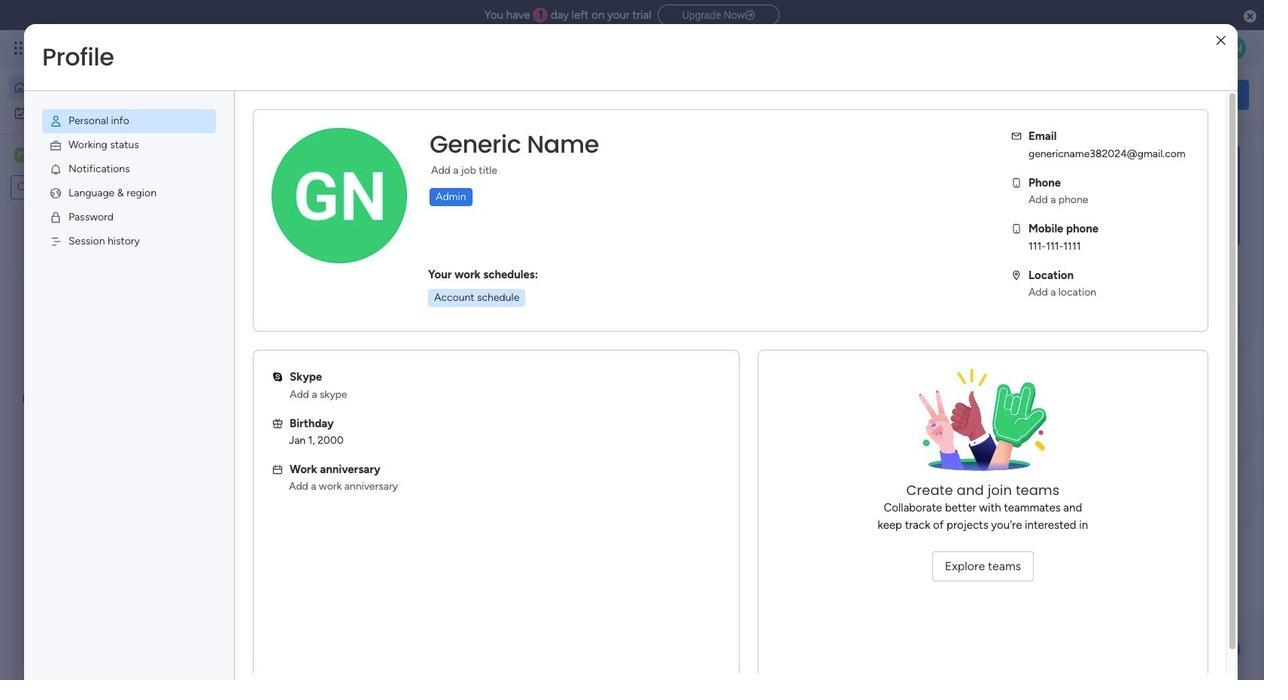 Task type: vqa. For each thing, say whether or not it's contained in the screenshot.
add view icon
no



Task type: locate. For each thing, give the bounding box(es) containing it.
0 vertical spatial option
[[9, 75, 183, 99]]

select product image
[[14, 41, 29, 56]]

1 vertical spatial option
[[9, 101, 183, 125]]

no teams image
[[908, 369, 1058, 482]]

public board image
[[500, 305, 516, 321]]

option up workspace selection 'element'
[[9, 101, 183, 125]]

6 menu item from the top
[[42, 230, 216, 254]]

option up personal info icon
[[9, 75, 183, 99]]

3 menu item from the top
[[42, 157, 216, 181]]

Search in workspace field
[[32, 179, 108, 196]]

generic name image
[[1222, 36, 1246, 60]]

workspace image
[[14, 147, 29, 163]]

workspace image
[[257, 484, 293, 520]]

component image
[[251, 328, 265, 342]]

workspace selection element
[[14, 146, 126, 166]]

add to favorites image
[[449, 305, 464, 320]]

templates image image
[[1037, 144, 1236, 248]]

quick search results list box
[[233, 171, 987, 370]]

menu item
[[42, 109, 216, 133], [42, 133, 216, 157], [42, 157, 216, 181], [42, 181, 216, 205], [42, 205, 216, 230], [42, 230, 216, 254]]

working status image
[[49, 138, 62, 152]]

option
[[9, 75, 183, 99], [9, 101, 183, 125]]

2 menu item from the top
[[42, 133, 216, 157]]

5 menu item from the top
[[42, 205, 216, 230]]

notifications image
[[49, 163, 62, 176]]

None field
[[426, 129, 603, 160]]

language & region image
[[49, 187, 62, 200]]

close my workspaces image
[[233, 439, 251, 457]]



Task type: describe. For each thing, give the bounding box(es) containing it.
public board image
[[251, 305, 268, 321]]

personal info image
[[49, 114, 62, 128]]

v2 bolt switch image
[[1153, 86, 1162, 103]]

menu menu
[[24, 91, 234, 272]]

component image
[[500, 328, 513, 342]]

dapulse rightstroke image
[[745, 10, 755, 21]]

clear search image
[[109, 180, 124, 195]]

1 option from the top
[[9, 75, 183, 99]]

dapulse close image
[[1244, 9, 1257, 24]]

open update feed (inbox) image
[[233, 388, 251, 406]]

v2 user feedback image
[[1036, 86, 1047, 103]]

1 menu item from the top
[[42, 109, 216, 133]]

close image
[[1217, 35, 1226, 46]]

getting started element
[[1023, 389, 1249, 450]]

password image
[[49, 211, 62, 224]]

4 menu item from the top
[[42, 181, 216, 205]]

close recently visited image
[[233, 153, 251, 171]]

session history image
[[49, 235, 62, 248]]

2 option from the top
[[9, 101, 183, 125]]



